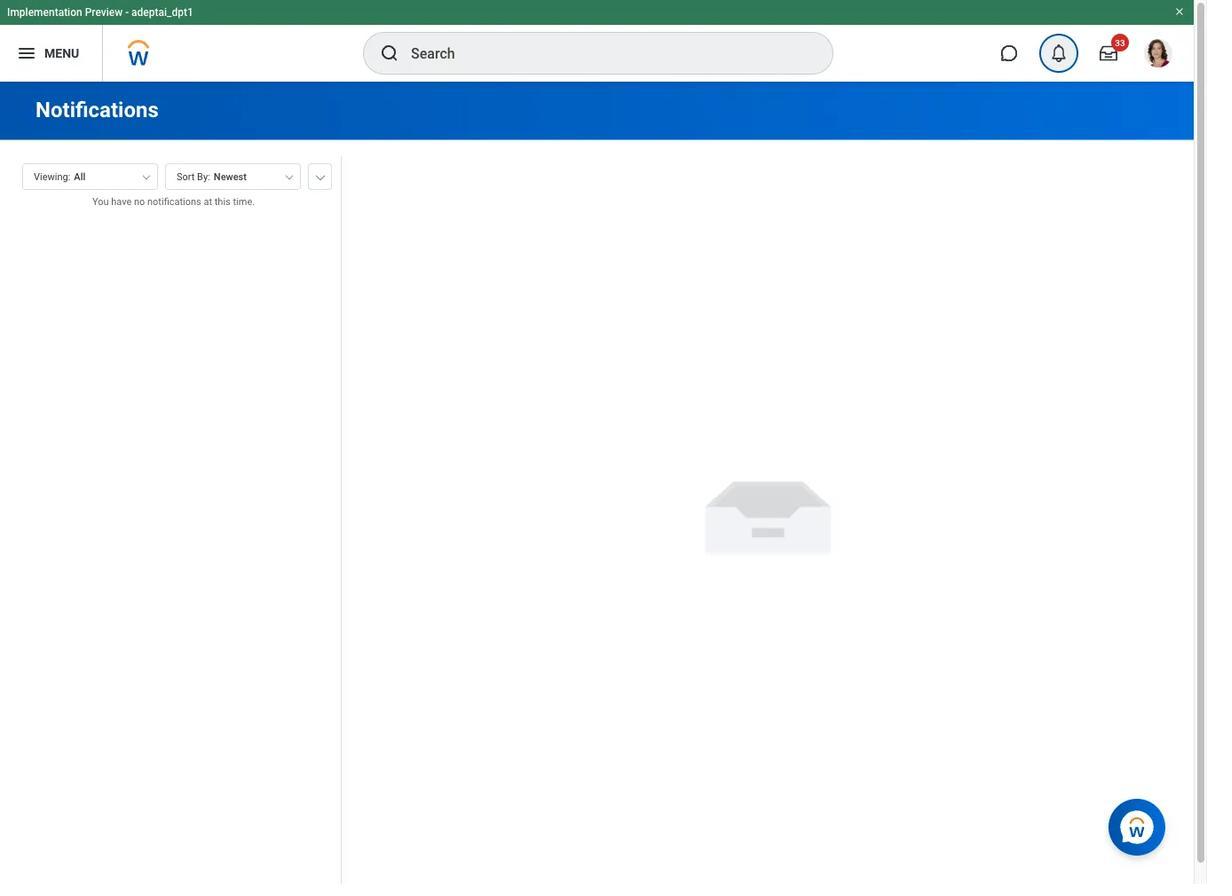 Task type: describe. For each thing, give the bounding box(es) containing it.
Search Workday  search field
[[411, 34, 796, 73]]

inbox items list box
[[0, 222, 341, 884]]

no
[[134, 196, 145, 207]]

notifications
[[36, 97, 159, 123]]

implementation preview -   adeptai_dpt1
[[7, 6, 193, 19]]

inbox large image
[[1100, 44, 1118, 62]]

sort by: newest
[[177, 171, 247, 182]]

menu button
[[0, 25, 102, 82]]

viewing:
[[34, 171, 70, 182]]

close environment banner image
[[1175, 6, 1185, 17]]

search image
[[379, 43, 400, 64]]

notifications
[[147, 196, 201, 207]]

profile logan mcneil image
[[1144, 39, 1173, 71]]

menu
[[44, 46, 79, 60]]

newest
[[214, 171, 247, 182]]

menu banner
[[0, 0, 1194, 82]]

-
[[125, 6, 129, 19]]

this
[[215, 196, 231, 207]]

sort
[[177, 171, 195, 182]]

preview
[[85, 6, 123, 19]]

33 button
[[1089, 34, 1129, 73]]



Task type: locate. For each thing, give the bounding box(es) containing it.
viewing: all
[[34, 171, 85, 182]]

have
[[111, 196, 132, 207]]

all
[[74, 171, 85, 182]]

at
[[204, 196, 212, 207]]

tab panel inside notifications main content
[[0, 155, 341, 884]]

you have no notifications at this time.
[[92, 196, 255, 207]]

tab panel
[[0, 155, 341, 884]]

implementation
[[7, 6, 82, 19]]

you
[[92, 196, 109, 207]]

more image
[[315, 171, 326, 180]]

notifications large image
[[1050, 44, 1068, 62]]

notifications element
[[1034, 34, 1084, 73]]

by:
[[197, 171, 210, 182]]

notifications main content
[[0, 82, 1194, 884]]

tab panel containing viewing:
[[0, 155, 341, 884]]

33
[[1115, 37, 1126, 48]]

reading pane region
[[342, 141, 1194, 884]]

justify image
[[16, 43, 37, 64]]

time.
[[233, 196, 255, 207]]

adeptai_dpt1
[[131, 6, 193, 19]]



Task type: vqa. For each thing, say whether or not it's contained in the screenshot.
(monthly) related to 05/01/2020 - 05/31/2020 (Monthly)
no



